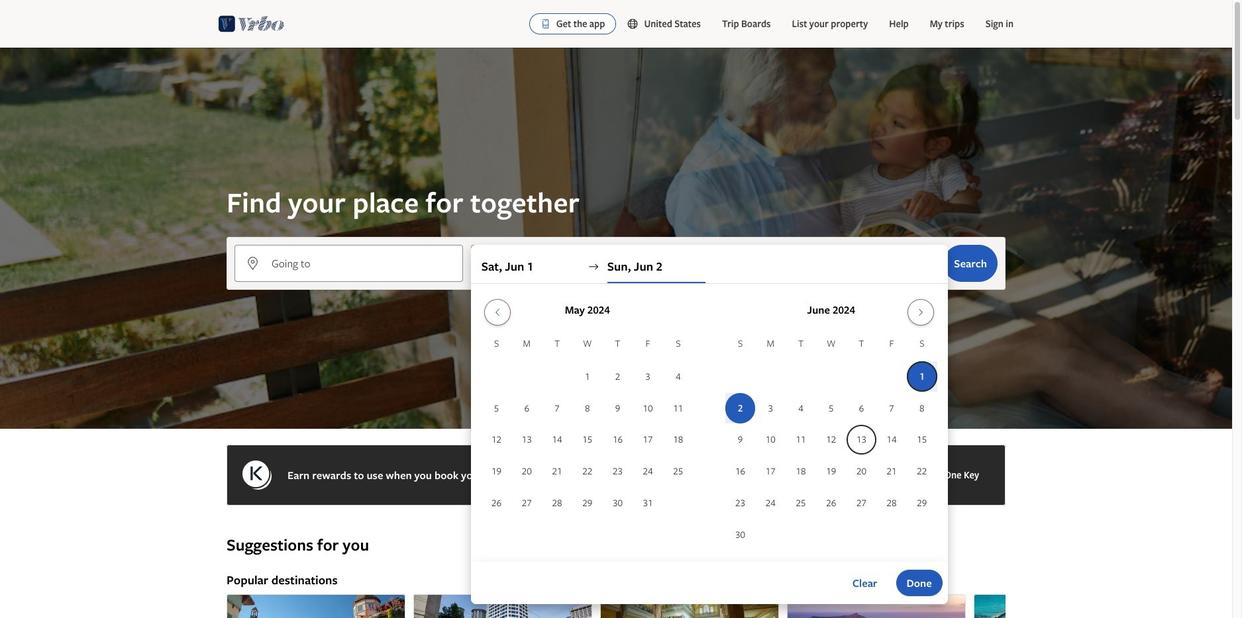 Task type: vqa. For each thing, say whether or not it's contained in the screenshot.
February 2024 element at the bottom of the page
no



Task type: locate. For each thing, give the bounding box(es) containing it.
wizard region
[[0, 48, 1232, 605]]

june 2024 element
[[725, 337, 937, 552]]

cancun which includes a sandy beach, landscape views and general coastal views image
[[974, 595, 1153, 619]]

main content
[[0, 48, 1232, 619]]

application
[[482, 294, 937, 552]]

may 2024 element
[[482, 337, 694, 520]]

directional image
[[588, 261, 599, 273]]

recently viewed region
[[219, 514, 1014, 535]]

download the app button image
[[540, 19, 551, 29]]



Task type: describe. For each thing, give the bounding box(es) containing it.
las vegas featuring interior views image
[[600, 595, 779, 619]]

next month image
[[913, 307, 929, 318]]

previous month image
[[490, 307, 506, 318]]

makiki - lower punchbowl - tantalus showing landscape views, a sunset and a city image
[[787, 595, 966, 619]]

leavenworth featuring a small town or village and street scenes image
[[227, 595, 405, 619]]

small image
[[627, 18, 644, 30]]

application inside wizard region
[[482, 294, 937, 552]]

downtown seattle featuring a skyscraper, a city and street scenes image
[[413, 595, 592, 619]]

vrbo logo image
[[219, 13, 284, 34]]



